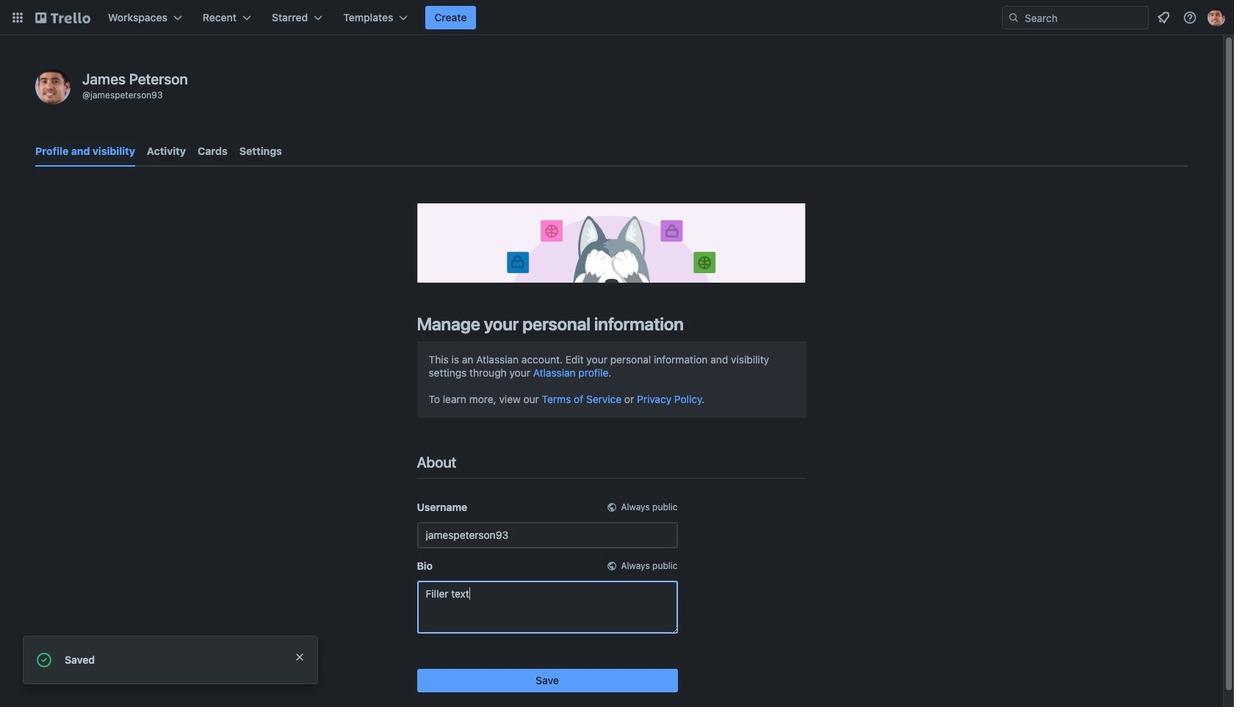 Task type: describe. For each thing, give the bounding box(es) containing it.
Search field
[[1002, 6, 1149, 29]]

james peterson (jamespeterson93) image
[[35, 69, 71, 104]]

open information menu image
[[1183, 10, 1198, 25]]

dismiss flag image
[[294, 652, 306, 663]]

search image
[[1008, 12, 1020, 24]]

back to home image
[[35, 6, 90, 29]]



Task type: locate. For each thing, give the bounding box(es) containing it.
primary element
[[0, 0, 1234, 35]]

james peterson (jamespeterson93) image
[[1208, 9, 1226, 26]]

0 notifications image
[[1155, 9, 1173, 26]]

None text field
[[417, 581, 678, 634]]

None text field
[[417, 522, 678, 549]]



Task type: vqa. For each thing, say whether or not it's contained in the screenshot.
James Peterson (jamespeterson93) icon
yes



